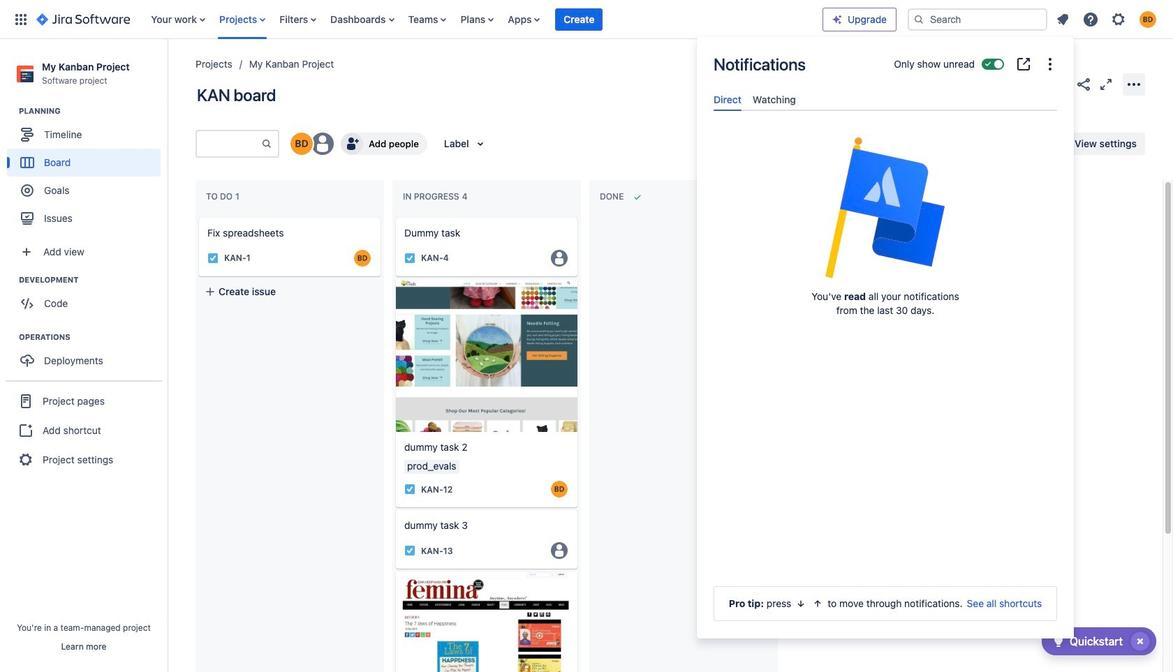 Task type: describe. For each thing, give the bounding box(es) containing it.
group for planning image
[[7, 106, 167, 237]]

0 horizontal spatial list
[[144, 0, 823, 39]]

add people image
[[344, 135, 360, 152]]

Search field
[[908, 8, 1048, 30]]

heading for group related to operations image
[[19, 332, 167, 343]]

help image
[[1082, 11, 1099, 28]]

your profile and settings image
[[1140, 11, 1156, 28]]

1 horizontal spatial list
[[1050, 7, 1165, 32]]

in progress element
[[403, 191, 470, 202]]

dismiss quickstart image
[[1129, 631, 1152, 653]]

arrow down image
[[796, 598, 807, 610]]

sidebar navigation image
[[152, 56, 183, 84]]

task image for in progress element
[[404, 253, 416, 264]]

task image for to do element
[[207, 253, 219, 264]]

more actions image
[[1126, 76, 1142, 93]]

task image
[[404, 546, 416, 557]]

settings image
[[1110, 11, 1127, 28]]

star kan board image
[[1053, 76, 1070, 93]]

to do element
[[206, 191, 242, 202]]



Task type: vqa. For each thing, say whether or not it's contained in the screenshot.
Jira image
no



Task type: locate. For each thing, give the bounding box(es) containing it.
heading
[[19, 106, 167, 117], [19, 275, 167, 286], [19, 332, 167, 343]]

jira software image
[[36, 11, 130, 28], [36, 11, 130, 28]]

group
[[7, 106, 167, 237], [7, 275, 167, 322], [7, 332, 167, 379], [6, 381, 162, 480]]

task image down in progress element
[[404, 253, 416, 264]]

list
[[144, 0, 823, 39], [1050, 7, 1165, 32]]

None search field
[[908, 8, 1048, 30]]

task image up task icon
[[404, 484, 416, 495]]

sidebar element
[[0, 39, 168, 673]]

search image
[[913, 14, 925, 25]]

open notifications in a new tab image
[[1015, 56, 1032, 73]]

arrow up image
[[812, 598, 824, 610]]

appswitcher icon image
[[13, 11, 29, 28]]

heading for group related to planning image
[[19, 106, 167, 117]]

more image
[[1042, 56, 1059, 73]]

0 vertical spatial heading
[[19, 106, 167, 117]]

task image down to do element
[[207, 253, 219, 264]]

list item
[[555, 0, 603, 39]]

2 vertical spatial heading
[[19, 332, 167, 343]]

import image
[[887, 135, 904, 152]]

enter full screen image
[[1098, 76, 1115, 93]]

operations image
[[2, 329, 19, 346]]

group for operations image
[[7, 332, 167, 379]]

banner
[[0, 0, 1173, 39]]

Search this board text field
[[197, 131, 261, 156]]

primary element
[[8, 0, 823, 39]]

task image
[[207, 253, 219, 264], [404, 253, 416, 264], [404, 484, 416, 495]]

development image
[[2, 272, 19, 289]]

dialog
[[697, 36, 1074, 639]]

notifications image
[[1055, 11, 1071, 28]]

planning image
[[2, 103, 19, 120]]

tab panel
[[708, 111, 1063, 124]]

create issue image
[[386, 208, 403, 225]]

2 heading from the top
[[19, 275, 167, 286]]

1 vertical spatial heading
[[19, 275, 167, 286]]

1 heading from the top
[[19, 106, 167, 117]]

tab list
[[708, 88, 1063, 111]]

3 heading from the top
[[19, 332, 167, 343]]

check image
[[1050, 633, 1067, 650]]

heading for development image group
[[19, 275, 167, 286]]

group for development image
[[7, 275, 167, 322]]

goal image
[[21, 184, 34, 197]]



